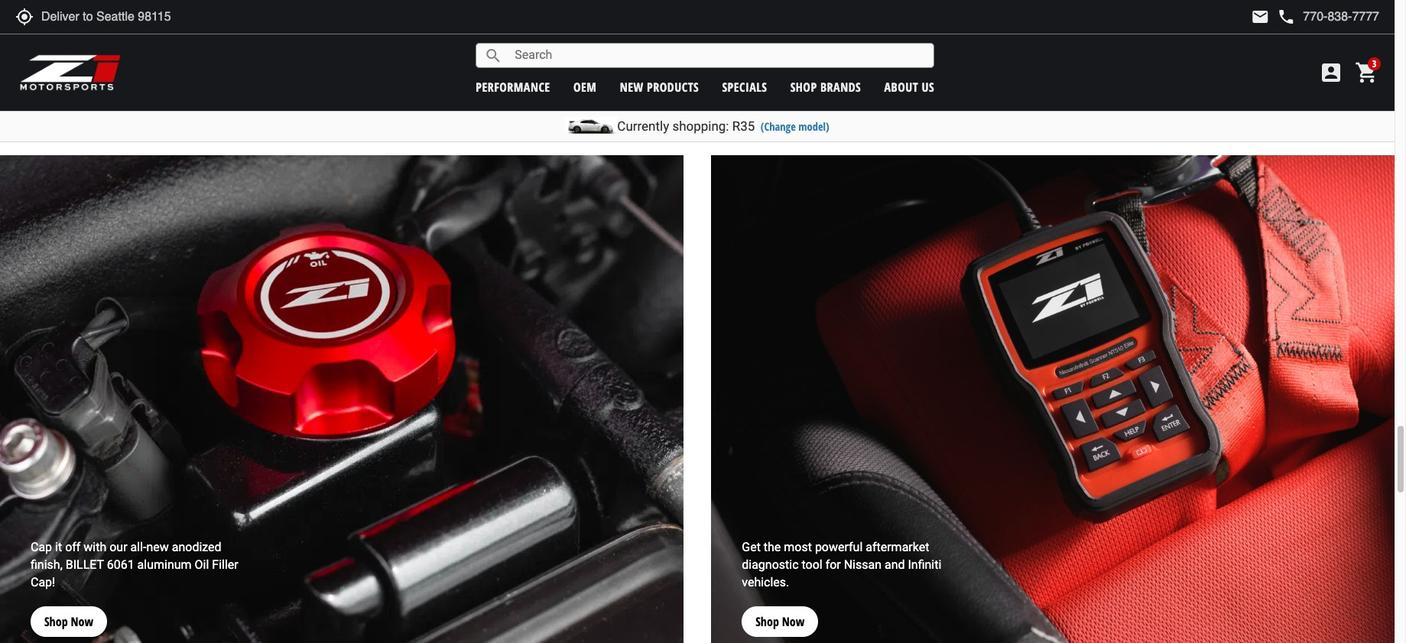 Task type: locate. For each thing, give the bounding box(es) containing it.
0 horizontal spatial shop now link
[[31, 592, 107, 637]]

shop down cap!
[[44, 613, 68, 630]]

powerful
[[815, 540, 863, 554]]

finish,
[[31, 557, 63, 572]]

refine your ride
[[15, 114, 173, 146]]

shop down vehicles.
[[756, 613, 779, 630]]

shop left brands
[[791, 78, 817, 95]]

shop now link
[[31, 592, 107, 637], [742, 592, 819, 637]]

shop brands
[[791, 78, 861, 95]]

phone link
[[1278, 8, 1380, 26]]

aftermarket
[[866, 540, 930, 554]]

1 horizontal spatial shop
[[756, 613, 779, 630]]

aluminum
[[137, 557, 192, 572]]

dsc_0495.jpg image
[[0, 0, 684, 54], [712, 0, 1395, 54], [0, 155, 684, 643], [712, 155, 1395, 643]]

(change
[[761, 119, 796, 134]]

0 horizontal spatial shop
[[44, 613, 68, 630]]

0 horizontal spatial new
[[146, 540, 169, 554]]

our
[[110, 540, 127, 554]]

shopping_cart link
[[1352, 60, 1380, 85]]

for
[[826, 557, 841, 572]]

new inside cap it off with our all-new anodized finish, billet 6061 aluminum oil filler cap!
[[146, 540, 169, 554]]

products
[[647, 78, 699, 95]]

now
[[71, 613, 93, 630], [782, 613, 805, 630]]

now down billet
[[71, 613, 93, 630]]

diagnostic
[[742, 557, 799, 572]]

new products link
[[620, 78, 699, 95]]

1 horizontal spatial shop now link
[[742, 592, 819, 637]]

about us link
[[885, 78, 935, 95]]

shop now for cap it off with our all-new anodized finish, billet 6061 aluminum oil filler cap!
[[44, 613, 93, 630]]

mail phone
[[1252, 8, 1296, 26]]

tool
[[802, 557, 823, 572]]

oil
[[195, 557, 209, 572]]

2 now from the left
[[782, 613, 805, 630]]

shop now link down vehicles.
[[742, 592, 819, 637]]

2 shop now link from the left
[[742, 592, 819, 637]]

shop
[[791, 78, 817, 95], [44, 613, 68, 630], [756, 613, 779, 630]]

get
[[742, 540, 761, 554]]

shopping:
[[673, 119, 729, 134]]

1 shop now link from the left
[[31, 592, 107, 637]]

vehicles.
[[742, 575, 790, 589]]

shop brands link
[[791, 78, 861, 95]]

shop for cap it off with our all-new anodized finish, billet 6061 aluminum oil filler cap!
[[44, 613, 68, 630]]

1 horizontal spatial shop now
[[756, 613, 805, 630]]

mail
[[1252, 8, 1270, 26]]

(change model) link
[[761, 119, 830, 134]]

cap
[[31, 540, 52, 554]]

my_location
[[15, 8, 34, 26]]

shop now link down cap!
[[31, 592, 107, 637]]

the
[[764, 540, 781, 554]]

1 now from the left
[[71, 613, 93, 630]]

shop now down vehicles.
[[756, 613, 805, 630]]

your
[[82, 114, 125, 146]]

1 horizontal spatial now
[[782, 613, 805, 630]]

new up currently
[[620, 78, 644, 95]]

now down vehicles.
[[782, 613, 805, 630]]

0 horizontal spatial shop now
[[44, 613, 93, 630]]

2 shop now from the left
[[756, 613, 805, 630]]

1 shop now from the left
[[44, 613, 93, 630]]

new up 'aluminum'
[[146, 540, 169, 554]]

1 vertical spatial new
[[146, 540, 169, 554]]

new
[[620, 78, 644, 95], [146, 540, 169, 554]]

cap it off with our all-new anodized finish, billet 6061 aluminum oil filler cap!
[[31, 540, 238, 589]]

1 horizontal spatial new
[[620, 78, 644, 95]]

new products
[[620, 78, 699, 95]]

get the most powerful aftermarket diagnostic tool for nissan and infiniti vehicles.
[[742, 540, 942, 589]]

account_box link
[[1316, 60, 1348, 85]]

shop now
[[44, 613, 93, 630], [756, 613, 805, 630]]

0 horizontal spatial now
[[71, 613, 93, 630]]

shop for get the most powerful aftermarket diagnostic tool for nissan and infiniti vehicles.
[[756, 613, 779, 630]]

performance
[[476, 78, 550, 95]]

about us
[[885, 78, 935, 95]]

all-
[[130, 540, 146, 554]]

oem link
[[574, 78, 597, 95]]

shop now down cap!
[[44, 613, 93, 630]]

ride
[[131, 114, 173, 146]]



Task type: describe. For each thing, give the bounding box(es) containing it.
now for aluminum
[[71, 613, 93, 630]]

anodized
[[172, 540, 222, 554]]

oem
[[574, 78, 597, 95]]

filler
[[212, 557, 238, 572]]

us
[[922, 78, 935, 95]]

shop now for get the most powerful aftermarket diagnostic tool for nissan and infiniti vehicles.
[[756, 613, 805, 630]]

z1 motorsports logo image
[[19, 54, 122, 92]]

now for vehicles.
[[782, 613, 805, 630]]

shop now link for cap it off with our all-new anodized finish, billet 6061 aluminum oil filler cap!
[[31, 592, 107, 637]]

it
[[55, 540, 62, 554]]

r35
[[733, 119, 755, 134]]

specials
[[722, 78, 767, 95]]

shopping_cart
[[1355, 60, 1380, 85]]

most
[[784, 540, 812, 554]]

account_box
[[1319, 60, 1344, 85]]

specials link
[[722, 78, 767, 95]]

mail link
[[1252, 8, 1270, 26]]

off
[[65, 540, 81, 554]]

shop now link for get the most powerful aftermarket diagnostic tool for nissan and infiniti vehicles.
[[742, 592, 819, 637]]

search
[[484, 46, 503, 65]]

currently
[[617, 119, 669, 134]]

infiniti
[[908, 557, 942, 572]]

2 horizontal spatial shop
[[791, 78, 817, 95]]

Search search field
[[503, 44, 934, 67]]

brands
[[821, 78, 861, 95]]

nissan
[[844, 557, 882, 572]]

refine
[[15, 114, 76, 146]]

and
[[885, 557, 905, 572]]

performance link
[[476, 78, 550, 95]]

phone
[[1278, 8, 1296, 26]]

6061
[[107, 557, 134, 572]]

about
[[885, 78, 919, 95]]

0 vertical spatial new
[[620, 78, 644, 95]]

cap!
[[31, 575, 55, 589]]

model)
[[799, 119, 830, 134]]

with
[[84, 540, 107, 554]]

billet
[[66, 557, 104, 572]]

currently shopping: r35 (change model)
[[617, 119, 830, 134]]



Task type: vqa. For each thing, say whether or not it's contained in the screenshot.
our
yes



